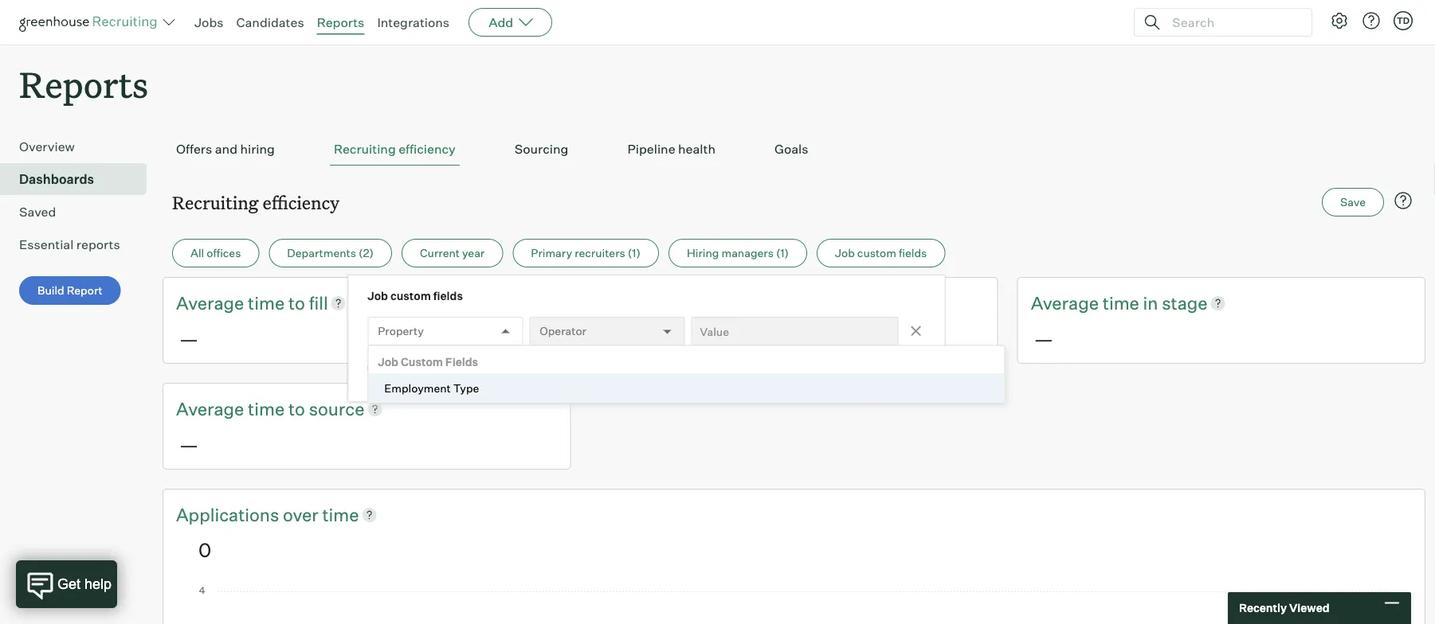 Task type: describe. For each thing, give the bounding box(es) containing it.
jobs
[[194, 14, 224, 30]]

(1) for hiring managers (1)
[[776, 246, 789, 260]]

average time to for fill
[[176, 292, 309, 314]]

in link
[[1143, 291, 1162, 316]]

td button
[[1391, 8, 1416, 33]]

dashboards
[[19, 172, 94, 187]]

fill link
[[309, 291, 328, 316]]

report
[[67, 284, 103, 298]]

recruiting inside recruiting efficiency 'button'
[[334, 141, 396, 157]]

overview
[[19, 139, 75, 155]]

0 horizontal spatial efficiency
[[263, 191, 340, 214]]

sourcing
[[515, 141, 569, 157]]

primary recruiters (1) button
[[513, 239, 659, 268]]

fields
[[445, 355, 478, 369]]

source
[[309, 398, 365, 420]]

managers
[[722, 246, 774, 260]]

save button
[[1322, 188, 1384, 217]]

saved
[[19, 204, 56, 220]]

applications over
[[176, 504, 322, 526]]

— for stage
[[1034, 327, 1054, 351]]

(2)
[[359, 246, 374, 260]]

1 horizontal spatial reports
[[317, 14, 365, 30]]

time for stage
[[1103, 292, 1140, 314]]

goals button
[[771, 133, 813, 166]]

reports
[[76, 237, 120, 253]]

offers and hiring
[[176, 141, 275, 157]]

hiring managers (1) button
[[669, 239, 807, 268]]

job inside button
[[835, 246, 855, 260]]

saved link
[[19, 203, 140, 222]]

tab list containing offers and hiring
[[172, 133, 1416, 166]]

(1) for primary recruiters (1)
[[628, 246, 641, 260]]

departments (2)
[[287, 246, 374, 260]]

average link for fill
[[176, 291, 248, 316]]

source link
[[309, 397, 365, 421]]

greenhouse recruiting image
[[19, 13, 163, 32]]

td button
[[1394, 11, 1413, 30]]

integrations
[[377, 14, 450, 30]]

stage
[[1162, 292, 1208, 314]]

1 vertical spatial job
[[368, 289, 388, 303]]

to for fill
[[288, 292, 305, 314]]

applications
[[176, 504, 279, 526]]

recruiting efficiency button
[[330, 133, 460, 166]]

employment
[[384, 381, 451, 395]]

departments
[[287, 246, 356, 260]]

job custom fields button
[[817, 239, 946, 268]]

dashboards link
[[19, 170, 140, 189]]

over link
[[283, 503, 322, 527]]

to link for source
[[288, 397, 309, 421]]

viewed
[[1290, 602, 1330, 616]]

job custom fields
[[378, 355, 478, 369]]

time link for source
[[248, 397, 288, 421]]

average link for stage
[[1031, 291, 1103, 316]]

time right over
[[322, 504, 359, 526]]

offers
[[176, 141, 212, 157]]

0
[[198, 539, 211, 563]]

reports link
[[317, 14, 365, 30]]

all
[[190, 246, 204, 260]]

goals
[[775, 141, 809, 157]]

time for source
[[248, 398, 285, 420]]

Search text field
[[1168, 11, 1298, 34]]

year
[[462, 246, 485, 260]]

average for source
[[176, 398, 244, 420]]

average for fill
[[176, 292, 244, 314]]

build
[[37, 284, 64, 298]]

hiring managers (1)
[[687, 246, 789, 260]]

average time in
[[1031, 292, 1162, 314]]

recently
[[1239, 602, 1287, 616]]

1 vertical spatial job custom fields
[[368, 289, 463, 303]]

candidates link
[[236, 14, 304, 30]]

efficiency inside 'button'
[[399, 141, 456, 157]]

current year button
[[402, 239, 503, 268]]

time link right over
[[322, 503, 359, 527]]

— for source
[[179, 433, 199, 457]]



Task type: vqa. For each thing, say whether or not it's contained in the screenshot.


Task type: locate. For each thing, give the bounding box(es) containing it.
to
[[288, 292, 305, 314], [288, 398, 305, 420]]

custom
[[401, 355, 443, 369]]

job custom fields inside button
[[835, 246, 927, 260]]

time link left fill link
[[248, 291, 288, 316]]

1 horizontal spatial custom
[[858, 246, 897, 260]]

0 vertical spatial job
[[835, 246, 855, 260]]

recruiting efficiency
[[334, 141, 456, 157], [172, 191, 340, 214]]

primary
[[531, 246, 572, 260]]

0 vertical spatial recruiting
[[334, 141, 396, 157]]

overview link
[[19, 137, 140, 156]]

current year
[[420, 246, 485, 260]]

job custom fields
[[835, 246, 927, 260], [368, 289, 463, 303]]

2 vertical spatial job
[[378, 355, 399, 369]]

filter
[[427, 361, 454, 375]]

0 horizontal spatial custom
[[391, 289, 431, 303]]

xychart image
[[198, 588, 1390, 625]]

to link for fill
[[288, 291, 309, 316]]

all offices button
[[172, 239, 259, 268]]

employment type
[[384, 381, 479, 395]]

fields inside button
[[899, 246, 927, 260]]

0 vertical spatial efficiency
[[399, 141, 456, 157]]

average link
[[176, 291, 248, 316], [1031, 291, 1103, 316], [176, 397, 248, 421]]

0 horizontal spatial add
[[403, 361, 424, 375]]

(1) right managers
[[776, 246, 789, 260]]

reports
[[317, 14, 365, 30], [19, 61, 148, 108]]

1 (1) from the left
[[628, 246, 641, 260]]

property
[[378, 325, 424, 339]]

efficiency
[[399, 141, 456, 157], [263, 191, 340, 214]]

0 horizontal spatial fields
[[433, 289, 463, 303]]

0 vertical spatial custom
[[858, 246, 897, 260]]

type
[[453, 381, 479, 395]]

current
[[420, 246, 460, 260]]

2 to link from the top
[[288, 397, 309, 421]]

time link for fill
[[248, 291, 288, 316]]

time left in
[[1103, 292, 1140, 314]]

(1) inside button
[[776, 246, 789, 260]]

add inside button
[[403, 361, 424, 375]]

1 vertical spatial recruiting
[[172, 191, 259, 214]]

1 horizontal spatial efficiency
[[399, 141, 456, 157]]

reports down greenhouse recruiting image
[[19, 61, 148, 108]]

job
[[835, 246, 855, 260], [368, 289, 388, 303], [378, 355, 399, 369]]

(1) right recruiters
[[628, 246, 641, 260]]

to left source
[[288, 398, 305, 420]]

0 vertical spatial fields
[[899, 246, 927, 260]]

time link
[[248, 291, 288, 316], [1103, 291, 1143, 316], [248, 397, 288, 421], [322, 503, 359, 527]]

td
[[1397, 15, 1410, 26]]

Value text field
[[691, 317, 898, 346]]

offices
[[207, 246, 241, 260]]

time left fill
[[248, 292, 285, 314]]

build report
[[37, 284, 103, 298]]

(1) inside button
[[628, 246, 641, 260]]

stage link
[[1162, 291, 1208, 316]]

recruiting efficiency inside 'button'
[[334, 141, 456, 157]]

1 vertical spatial recruiting efficiency
[[172, 191, 340, 214]]

1 horizontal spatial recruiting
[[334, 141, 396, 157]]

pipeline health
[[628, 141, 716, 157]]

average link for source
[[176, 397, 248, 421]]

recently viewed
[[1239, 602, 1330, 616]]

1 vertical spatial reports
[[19, 61, 148, 108]]

all offices
[[190, 246, 241, 260]]

fields
[[899, 246, 927, 260], [433, 289, 463, 303]]

custom
[[858, 246, 897, 260], [391, 289, 431, 303]]

1 horizontal spatial (1)
[[776, 246, 789, 260]]

pipeline health button
[[624, 133, 720, 166]]

1 horizontal spatial add
[[489, 14, 513, 30]]

average for stage
[[1031, 292, 1099, 314]]

average time to for source
[[176, 398, 309, 420]]

0 vertical spatial average time to
[[176, 292, 309, 314]]

0 vertical spatial add
[[489, 14, 513, 30]]

hiring
[[240, 141, 275, 157]]

tab list
[[172, 133, 1416, 166]]

1 vertical spatial fields
[[433, 289, 463, 303]]

add for add
[[489, 14, 513, 30]]

add for add filter
[[403, 361, 424, 375]]

0 vertical spatial reports
[[317, 14, 365, 30]]

departments (2) button
[[269, 239, 392, 268]]

time
[[248, 292, 285, 314], [1103, 292, 1140, 314], [248, 398, 285, 420], [322, 504, 359, 526]]

sourcing button
[[511, 133, 573, 166]]

in
[[1143, 292, 1159, 314]]

—
[[179, 327, 199, 351], [607, 327, 626, 351], [1034, 327, 1054, 351], [179, 433, 199, 457]]

add
[[489, 14, 513, 30], [403, 361, 424, 375]]

pipeline
[[628, 141, 676, 157]]

add filter
[[403, 361, 454, 375]]

1 vertical spatial to
[[288, 398, 305, 420]]

candidates
[[236, 14, 304, 30]]

faq image
[[1394, 191, 1413, 211]]

essential
[[19, 237, 74, 253]]

reports right the candidates
[[317, 14, 365, 30]]

integrations link
[[377, 14, 450, 30]]

average time to
[[176, 292, 309, 314], [176, 398, 309, 420]]

custom inside button
[[858, 246, 897, 260]]

1 to link from the top
[[288, 291, 309, 316]]

build report button
[[19, 277, 121, 305]]

to for source
[[288, 398, 305, 420]]

save
[[1341, 195, 1366, 209]]

essential reports link
[[19, 235, 140, 254]]

time link left stage link at the right
[[1103, 291, 1143, 316]]

configure image
[[1330, 11, 1349, 30]]

1 vertical spatial average time to
[[176, 398, 309, 420]]

0 horizontal spatial job custom fields
[[368, 289, 463, 303]]

1 vertical spatial efficiency
[[263, 191, 340, 214]]

and
[[215, 141, 238, 157]]

time left source
[[248, 398, 285, 420]]

0 horizontal spatial recruiting
[[172, 191, 259, 214]]

to left fill
[[288, 292, 305, 314]]

health
[[678, 141, 716, 157]]

0 vertical spatial to
[[288, 292, 305, 314]]

offers and hiring button
[[172, 133, 279, 166]]

1 to from the top
[[288, 292, 305, 314]]

(1)
[[628, 246, 641, 260], [776, 246, 789, 260]]

2 (1) from the left
[[776, 246, 789, 260]]

1 vertical spatial to link
[[288, 397, 309, 421]]

time link for stage
[[1103, 291, 1143, 316]]

0 vertical spatial job custom fields
[[835, 246, 927, 260]]

1 vertical spatial custom
[[391, 289, 431, 303]]

recruiters
[[575, 246, 626, 260]]

time link left "source" link
[[248, 397, 288, 421]]

2 average time to from the top
[[176, 398, 309, 420]]

to link
[[288, 291, 309, 316], [288, 397, 309, 421]]

2 to from the top
[[288, 398, 305, 420]]

over
[[283, 504, 319, 526]]

1 horizontal spatial job custom fields
[[835, 246, 927, 260]]

— for fill
[[179, 327, 199, 351]]

essential reports
[[19, 237, 120, 253]]

jobs link
[[194, 14, 224, 30]]

add inside popup button
[[489, 14, 513, 30]]

recruiting
[[334, 141, 396, 157], [172, 191, 259, 214]]

0 horizontal spatial (1)
[[628, 246, 641, 260]]

add filter button
[[368, 354, 471, 383]]

1 horizontal spatial fields
[[899, 246, 927, 260]]

time for fill
[[248, 292, 285, 314]]

applications link
[[176, 503, 283, 527]]

add button
[[469, 8, 553, 37]]

hiring
[[687, 246, 719, 260]]

1 average time to from the top
[[176, 292, 309, 314]]

primary recruiters (1)
[[531, 246, 641, 260]]

1 vertical spatial add
[[403, 361, 424, 375]]

0 vertical spatial to link
[[288, 291, 309, 316]]

0 horizontal spatial reports
[[19, 61, 148, 108]]

0 vertical spatial recruiting efficiency
[[334, 141, 456, 157]]

average
[[176, 292, 244, 314], [1031, 292, 1099, 314], [176, 398, 244, 420]]

fill
[[309, 292, 328, 314]]



